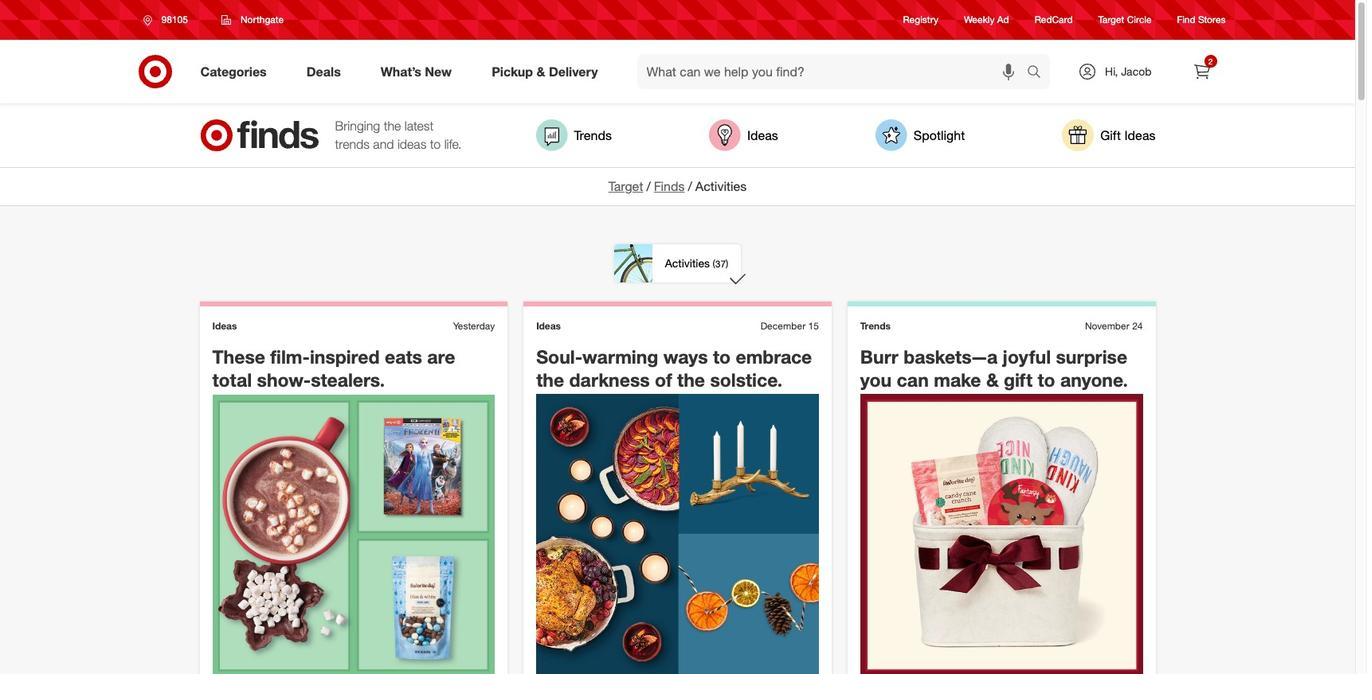 Task type: vqa. For each thing, say whether or not it's contained in the screenshot.
24
yes



Task type: locate. For each thing, give the bounding box(es) containing it.
target circle link
[[1098, 13, 1152, 27]]

2 horizontal spatial the
[[677, 369, 705, 391]]

0 horizontal spatial &
[[537, 63, 545, 79]]

soul-warming ways to embrace the darkness of the solstice.
[[536, 346, 812, 391]]

find stores link
[[1177, 13, 1226, 27]]

yesterday
[[453, 320, 495, 332]]

target left finds
[[608, 178, 643, 194]]

1 horizontal spatial &
[[986, 369, 999, 391]]

target circle
[[1098, 14, 1152, 26]]

ideas
[[747, 127, 778, 143], [1125, 127, 1156, 143], [212, 320, 237, 332], [536, 320, 561, 332]]

film-
[[270, 346, 310, 368]]

december 15
[[761, 320, 819, 332]]

darkness
[[569, 369, 650, 391]]

target
[[1098, 14, 1124, 26], [608, 178, 643, 194]]

/ left finds
[[646, 178, 651, 194]]

and
[[373, 136, 394, 152]]

98105
[[161, 14, 188, 25]]

0 vertical spatial activities
[[695, 178, 747, 194]]

delivery
[[549, 63, 598, 79]]

&
[[537, 63, 545, 79], [986, 369, 999, 391]]

to right gift
[[1038, 369, 1055, 391]]

to up solstice.
[[713, 346, 731, 368]]

the up and
[[384, 118, 401, 134]]

2 horizontal spatial to
[[1038, 369, 1055, 391]]

the down soul-
[[536, 369, 564, 391]]

0 horizontal spatial target
[[608, 178, 643, 194]]

these
[[212, 346, 265, 368]]

what's new
[[381, 63, 452, 79]]

jacob
[[1121, 65, 1152, 78]]

deals
[[307, 63, 341, 79]]

0 horizontal spatial the
[[384, 118, 401, 134]]

weekly ad
[[964, 14, 1009, 26]]

trends up burr
[[860, 320, 891, 332]]

target link
[[608, 178, 643, 194]]

target left the "circle"
[[1098, 14, 1124, 26]]

circle
[[1127, 14, 1152, 26]]

weekly ad link
[[964, 13, 1009, 27]]

pickup & delivery
[[492, 63, 598, 79]]

1 horizontal spatial to
[[713, 346, 731, 368]]

life.
[[444, 136, 462, 152]]

2 vertical spatial to
[[1038, 369, 1055, 391]]

northgate
[[241, 14, 284, 25]]

gift ideas link
[[1062, 120, 1156, 151]]

trends
[[335, 136, 370, 152]]

registry link
[[903, 13, 939, 27]]

/ right finds link at the top of page
[[688, 178, 692, 194]]

& right pickup
[[537, 63, 545, 79]]

trends up target link
[[574, 127, 612, 143]]

& left gift
[[986, 369, 999, 391]]

total
[[212, 369, 252, 391]]

weekly
[[964, 14, 995, 26]]

stealers.
[[311, 369, 385, 391]]

joyful
[[1003, 346, 1051, 368]]

trends
[[574, 127, 612, 143], [860, 320, 891, 332]]

registry
[[903, 14, 939, 26]]

1 vertical spatial target
[[608, 178, 643, 194]]

activities left the (
[[665, 256, 710, 270]]

0 horizontal spatial to
[[430, 136, 441, 152]]

1 horizontal spatial target
[[1098, 14, 1124, 26]]

0 vertical spatial to
[[430, 136, 441, 152]]

2 link
[[1184, 54, 1219, 89]]

/
[[646, 178, 651, 194], [688, 178, 692, 194]]

december
[[761, 320, 806, 332]]

ideas
[[397, 136, 427, 152]]

1 horizontal spatial /
[[688, 178, 692, 194]]

redcard
[[1035, 14, 1073, 26]]

to
[[430, 136, 441, 152], [713, 346, 731, 368], [1038, 369, 1055, 391]]

0 horizontal spatial trends
[[574, 127, 612, 143]]

activities right finds
[[695, 178, 747, 194]]

1 vertical spatial trends
[[860, 320, 891, 332]]

& inside burr baskets—a joyful surprise you can make & gift to anyone.
[[986, 369, 999, 391]]

hi, jacob
[[1105, 65, 1152, 78]]

24
[[1132, 320, 1143, 332]]

1 vertical spatial to
[[713, 346, 731, 368]]

the down ways
[[677, 369, 705, 391]]

inspired
[[310, 346, 380, 368]]

1 vertical spatial &
[[986, 369, 999, 391]]

15
[[808, 320, 819, 332]]

1 horizontal spatial trends
[[860, 320, 891, 332]]

activities
[[695, 178, 747, 194], [665, 256, 710, 270]]

0 vertical spatial target
[[1098, 14, 1124, 26]]

of
[[655, 369, 672, 391]]

to inside soul-warming ways to embrace the darkness of the solstice.
[[713, 346, 731, 368]]

november
[[1085, 320, 1130, 332]]

the
[[384, 118, 401, 134], [536, 369, 564, 391], [677, 369, 705, 391]]

0 horizontal spatial /
[[646, 178, 651, 194]]

to left life.
[[430, 136, 441, 152]]

search
[[1020, 65, 1058, 81]]

ways
[[663, 346, 708, 368]]

can
[[897, 369, 929, 391]]

warming
[[582, 346, 658, 368]]

november 24
[[1085, 320, 1143, 332]]



Task type: describe. For each thing, give the bounding box(es) containing it.
98105 button
[[133, 6, 205, 34]]

)
[[726, 258, 728, 270]]

show-
[[257, 369, 311, 391]]

2 / from the left
[[688, 178, 692, 194]]

embrace
[[736, 346, 812, 368]]

solstice.
[[710, 369, 782, 391]]

ideas link
[[709, 120, 778, 151]]

pickup & delivery link
[[478, 54, 618, 89]]

bringing
[[335, 118, 380, 134]]

target / finds / activities
[[608, 178, 747, 194]]

hi,
[[1105, 65, 1118, 78]]

spotlight link
[[875, 120, 965, 151]]

you
[[860, 369, 892, 391]]

bringing the latest trends and ideas to life.
[[335, 118, 462, 152]]

trends link
[[536, 120, 612, 151]]

eats
[[385, 346, 422, 368]]

finds
[[654, 178, 685, 194]]

anyone.
[[1060, 369, 1128, 391]]

burr
[[860, 346, 899, 368]]

37
[[715, 258, 726, 270]]

activities ( 37 )
[[665, 256, 728, 270]]

categories
[[200, 63, 267, 79]]

are
[[427, 346, 455, 368]]

(
[[713, 258, 715, 270]]

soul-
[[536, 346, 582, 368]]

latest
[[405, 118, 434, 134]]

find stores
[[1177, 14, 1226, 26]]

make
[[934, 369, 981, 391]]

new
[[425, 63, 452, 79]]

burr baskets—a joyful surprise you can make & gift to anyone. image
[[860, 395, 1143, 675]]

finds link
[[654, 178, 685, 194]]

burr baskets—a joyful surprise you can make & gift to anyone.
[[860, 346, 1128, 391]]

1 vertical spatial activities
[[665, 256, 710, 270]]

What can we help you find? suggestions appear below search field
[[637, 54, 1031, 89]]

ad
[[997, 14, 1009, 26]]

gift ideas
[[1100, 127, 1156, 143]]

stores
[[1198, 14, 1226, 26]]

target for target circle
[[1098, 14, 1124, 26]]

0 vertical spatial &
[[537, 63, 545, 79]]

these film-inspired eats are total show-stealers.
[[212, 346, 455, 391]]

to inside burr baskets—a joyful surprise you can make & gift to anyone.
[[1038, 369, 1055, 391]]

deals link
[[293, 54, 361, 89]]

redcard link
[[1035, 13, 1073, 27]]

soul-warming ways to embrace the darkness of the solstice. image
[[536, 395, 819, 675]]

the inside "bringing the latest trends and ideas to life."
[[384, 118, 401, 134]]

target finds image
[[200, 120, 319, 151]]

target for target / finds / activities
[[608, 178, 643, 194]]

what's new link
[[367, 54, 472, 89]]

spotlight
[[914, 127, 965, 143]]

1 / from the left
[[646, 178, 651, 194]]

these film-inspired eats are total show-stealers. image
[[212, 395, 495, 675]]

northgate button
[[211, 6, 294, 34]]

gift
[[1100, 127, 1121, 143]]

surprise
[[1056, 346, 1127, 368]]

0 vertical spatial trends
[[574, 127, 612, 143]]

2
[[1208, 57, 1213, 66]]

to inside "bringing the latest trends and ideas to life."
[[430, 136, 441, 152]]

1 horizontal spatial the
[[536, 369, 564, 391]]

pickup
[[492, 63, 533, 79]]

baskets—a
[[904, 346, 998, 368]]

search button
[[1020, 54, 1058, 92]]

find
[[1177, 14, 1196, 26]]

what's
[[381, 63, 421, 79]]

gift
[[1004, 369, 1033, 391]]

categories link
[[187, 54, 287, 89]]



